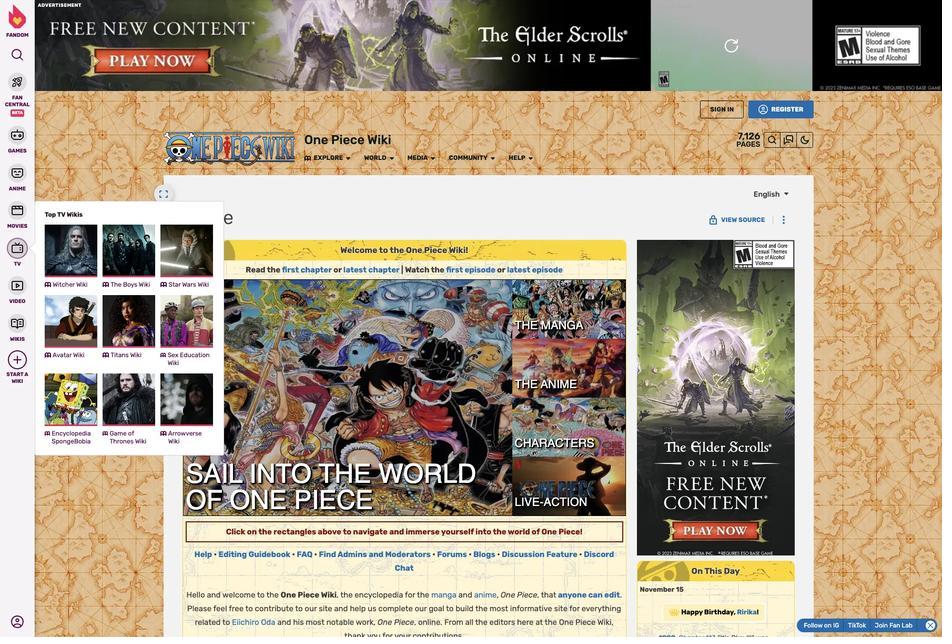 Task type: describe. For each thing, give the bounding box(es) containing it.
2 site from the left
[[554, 604, 568, 613]]

and up feel
[[207, 590, 221, 600]]

and down navigate
[[369, 550, 384, 559]]

anyone
[[558, 590, 587, 600]]

one up watch at the left
[[406, 245, 423, 255]]

the manga
[[515, 319, 584, 332]]

find admins and moderators link
[[319, 550, 431, 559]]

game of thrones wiki link
[[103, 373, 155, 445]]

sex education wiki link
[[161, 295, 213, 367]]

please
[[187, 604, 212, 613]]

7,126 pages
[[737, 130, 761, 149]]

one right anime
[[501, 590, 515, 600]]

tv link
[[0, 238, 35, 267]]

arrowverse
[[168, 430, 202, 437]]

to right free
[[245, 604, 253, 613]]

discussion feature link
[[502, 550, 578, 559]]

moderators
[[385, 550, 431, 559]]

can
[[589, 590, 603, 600]]

characters
[[515, 437, 595, 450]]

to up contribute
[[257, 590, 265, 600]]

1 vertical spatial advertisement region
[[637, 240, 795, 555]]

, up notable
[[337, 590, 339, 600]]

star
[[169, 281, 181, 288]]

video
[[9, 298, 25, 305]]

2 first from the left
[[446, 265, 463, 274]]

wiki up eiichiro oda and his most notable work, one piece
[[321, 590, 337, 600]]

click
[[226, 527, 245, 537]]

wiki right boys
[[139, 281, 150, 288]]

tiny image for help
[[528, 155, 534, 161]]

1 horizontal spatial wikis
[[67, 211, 83, 218]]

encyclopedia spongebobia link
[[45, 373, 97, 445]]

oda
[[261, 618, 276, 627]]

register
[[772, 106, 804, 113]]

faq link
[[297, 550, 313, 559]]

follow on ig
[[804, 622, 839, 629]]

beta
[[12, 111, 23, 115]]

one inside one piece wiki 'link'
[[304, 132, 328, 147]]

yourself
[[441, 527, 474, 537]]

wiki inside start a wiki
[[12, 378, 23, 384]]

avatar wiki link
[[45, 295, 97, 359]]

wiki inside arrowverse wiki
[[168, 438, 180, 445]]

one piece wiki link
[[304, 132, 391, 148]]

wiki right avatar
[[73, 351, 85, 359]]

games link
[[0, 125, 35, 154]]

4 • from the left
[[433, 550, 436, 559]]

forums link
[[437, 550, 467, 559]]

, left that
[[537, 590, 539, 600]]

action
[[544, 496, 588, 509]]

of inside game of thrones wiki
[[128, 430, 134, 437]]

1 horizontal spatial help link
[[509, 154, 526, 162]]

on this day
[[692, 566, 740, 576]]

top
[[45, 211, 56, 218]]

avatar
[[53, 351, 72, 359]]

!
[[757, 608, 759, 616]]

editing guidebook link
[[219, 550, 290, 559]]

, inside , online. from all the editors here at the one piece wiki, thank you for your contributions.
[[414, 618, 416, 627]]

tiny image right world link
[[389, 155, 395, 161]]

2 chapter from the left
[[369, 265, 400, 274]]

fandom
[[6, 32, 29, 38]]

2 • from the left
[[292, 550, 295, 559]]

one up the you
[[378, 618, 392, 627]]

tiny image for media
[[430, 155, 436, 161]]

media
[[408, 154, 428, 162]]

education
[[180, 351, 210, 359]]

ig
[[833, 622, 839, 629]]

and up help • editing guidebook • faq • find admins and moderators • forums • blogs • discussion feature •
[[389, 527, 404, 537]]

titans wiki link
[[103, 295, 155, 359]]

sail
[[186, 458, 243, 489]]

tiny image inside explore 'link'
[[304, 155, 311, 161]]

expand image
[[159, 189, 168, 199]]

blogs link
[[474, 550, 496, 559]]

piece left wiki! at the left top of the page
[[424, 245, 447, 255]]

0 vertical spatial for
[[405, 590, 415, 600]]

follow
[[804, 622, 823, 629]]

sign in link
[[701, 100, 744, 118]]

games
[[8, 148, 27, 154]]

wiki!
[[449, 245, 468, 255]]

from
[[445, 618, 464, 627]]

tv inside fandom navigation element
[[14, 261, 21, 267]]

0 vertical spatial advertisement region
[[35, 0, 942, 91]]

the manga image
[[512, 280, 625, 339]]

watch
[[405, 265, 430, 274]]

view
[[721, 216, 737, 223]]

discord chat
[[395, 550, 614, 573]]

1 our from the left
[[305, 604, 317, 613]]

the boys wiki
[[111, 281, 150, 288]]

2 latest from the left
[[507, 265, 531, 274]]

work,
[[356, 618, 376, 627]]

wiki right titans
[[130, 351, 142, 359]]

1 site from the left
[[319, 604, 332, 613]]

fan inside fan central beta
[[12, 95, 23, 101]]

piece up your
[[394, 618, 414, 627]]

piece inside 'link'
[[331, 132, 365, 147]]

latest episode link
[[507, 265, 563, 274]]

live action image
[[512, 457, 625, 516]]

the for the anime
[[515, 378, 538, 391]]

eiichiro oda link
[[232, 618, 276, 627]]

help • editing guidebook • faq • find admins and moderators • forums • blogs • discussion feature •
[[194, 550, 584, 559]]

view source
[[721, 216, 765, 223]]

fandom link
[[0, 5, 35, 38]]

notable
[[326, 618, 354, 627]]

top tv wikis
[[45, 211, 83, 218]]

wiki inside sex education wiki
[[168, 359, 179, 367]]

contributions.
[[413, 632, 464, 637]]

happy
[[682, 608, 703, 616]]

one inside , online. from all the editors here at the one piece wiki, thank you for your contributions.
[[559, 618, 574, 627]]

lab
[[902, 622, 913, 629]]

goal
[[429, 604, 444, 613]]

fandom navigation element
[[0, 5, 35, 385]]

1 latest from the left
[[344, 265, 367, 274]]

start
[[7, 372, 23, 378]]

read the first chapter or latest chapter | watch the first episode or latest episode
[[246, 265, 563, 274]]

wiki inside game of thrones wiki
[[135, 438, 146, 445]]

related
[[195, 618, 221, 627]]

sex
[[168, 351, 178, 359]]

sail into the world of one piece image
[[183, 280, 625, 516]]

hello and welcome to the one piece wiki , the encyclopedia for the manga and anime , one piece , that anyone can edit
[[187, 590, 620, 600]]

read
[[246, 265, 266, 274]]

spongebobia
[[52, 438, 91, 445]]

pages
[[737, 140, 761, 149]]

titans wiki
[[111, 351, 142, 359]]

english
[[754, 190, 780, 199]]

thrones
[[110, 438, 134, 445]]

0 horizontal spatial most
[[306, 618, 325, 627]]

chat
[[395, 564, 414, 573]]

to down feel
[[222, 618, 230, 627]]

advertisement
[[38, 3, 82, 8]]

navigate
[[353, 527, 388, 537]]

and up "build" at the bottom
[[459, 590, 472, 600]]

wars
[[182, 281, 196, 288]]

encyclopedia
[[52, 430, 91, 437]]

forums
[[437, 550, 467, 559]]

witcher wiki
[[53, 281, 88, 288]]

editors
[[490, 618, 515, 627]]

the for the boys wiki
[[111, 281, 122, 288]]

of inside sail into the world of one piece
[[186, 485, 223, 515]]



Task type: locate. For each thing, give the bounding box(es) containing it.
episode down wiki! at the left top of the page
[[465, 265, 496, 274]]

help for help
[[509, 154, 526, 162]]

1 horizontal spatial help
[[509, 154, 526, 162]]

or down welcome
[[334, 265, 342, 274]]

help for help • editing guidebook • faq • find admins and moderators • forums • blogs • discussion feature •
[[194, 550, 212, 559]]

faq
[[297, 550, 313, 559]]

at
[[536, 618, 543, 627]]

.
[[620, 590, 622, 600]]

|
[[401, 265, 403, 274]]

tv up the video link
[[14, 261, 21, 267]]

and left his
[[277, 618, 291, 627]]

7 • from the left
[[579, 550, 582, 559]]

latest chapter link
[[344, 265, 400, 274]]

view source link
[[702, 210, 772, 229]]

welcome
[[222, 590, 255, 600]]

edit
[[605, 590, 620, 600]]

0 horizontal spatial into
[[249, 458, 312, 489]]

1 vertical spatial help
[[194, 550, 212, 559]]

site
[[319, 604, 332, 613], [554, 604, 568, 613]]

0 horizontal spatial on
[[247, 527, 257, 537]]

anime up characters image
[[541, 378, 577, 391]]

for up complete
[[405, 590, 415, 600]]

discord chat link
[[395, 550, 614, 573]]

anime up movies link
[[9, 185, 26, 192]]

tiny image down the one piece wiki
[[345, 155, 352, 161]]

piece left wiki,
[[576, 618, 596, 627]]

0 horizontal spatial wikis
[[10, 336, 25, 342]]

avatar wiki
[[53, 351, 85, 359]]

1 vertical spatial anime
[[541, 378, 577, 391]]

manga
[[541, 319, 584, 332]]

1 vertical spatial into
[[476, 527, 492, 537]]

fan left "lab"
[[890, 622, 901, 629]]

wiki down arrowverse
[[168, 438, 180, 445]]

1 vertical spatial for
[[570, 604, 580, 613]]

game
[[110, 430, 127, 437]]

contribute
[[255, 604, 294, 613]]

0 horizontal spatial help
[[194, 550, 212, 559]]

hello
[[187, 590, 205, 600]]

1 horizontal spatial first
[[446, 265, 463, 274]]

for
[[405, 590, 415, 600], [570, 604, 580, 613], [383, 632, 393, 637]]

wikis inside fandom navigation element
[[10, 336, 25, 342]]

game of thrones wiki
[[110, 430, 146, 445]]

our
[[305, 604, 317, 613], [415, 604, 427, 613]]

above
[[318, 527, 342, 537]]

movies
[[7, 223, 27, 229]]

1 first from the left
[[282, 265, 299, 274]]

live-
[[515, 496, 544, 509]]

first
[[282, 265, 299, 274], [446, 265, 463, 274]]

into inside sail into the world of one piece
[[249, 458, 312, 489]]

to up latest chapter link at the left of page
[[379, 245, 388, 255]]

wikis up small icon
[[10, 336, 25, 342]]

first episode link
[[446, 265, 496, 274]]

wiki up world link
[[367, 132, 391, 147]]

anime inside fandom navigation element
[[9, 185, 26, 192]]

characters image
[[512, 398, 625, 457]]

episode up the manga image
[[532, 265, 563, 274]]

2 vertical spatial the
[[515, 378, 538, 391]]

world link
[[364, 154, 387, 162]]

tiny image for community
[[490, 155, 496, 161]]

1 horizontal spatial most
[[490, 604, 508, 613]]

2 vertical spatial of
[[532, 527, 540, 537]]

on left ig
[[824, 622, 832, 629]]

november 15
[[640, 585, 684, 593]]

• left forums
[[433, 550, 436, 559]]

fan up central
[[12, 95, 23, 101]]

and
[[389, 527, 404, 537], [369, 550, 384, 559], [207, 590, 221, 600], [459, 590, 472, 600], [334, 604, 348, 613], [277, 618, 291, 627]]

site up eiichiro oda and his most notable work, one piece
[[319, 604, 332, 613]]

help left the editing
[[194, 550, 212, 559]]

1 vertical spatial fan
[[890, 622, 901, 629]]

for right the you
[[383, 632, 393, 637]]

2 episode from the left
[[532, 265, 563, 274]]

, left online.
[[414, 618, 416, 627]]

community link
[[449, 154, 488, 162]]

1 vertical spatial the
[[515, 319, 538, 332]]

0 horizontal spatial chapter
[[301, 265, 332, 274]]

one up contribute
[[281, 590, 296, 600]]

0 horizontal spatial help link
[[194, 550, 212, 559]]

one up the "click"
[[230, 485, 287, 515]]

0 horizontal spatial or
[[334, 265, 342, 274]]

happy birthday, ririka !
[[682, 608, 759, 616]]

0 vertical spatial most
[[490, 604, 508, 613]]

0 horizontal spatial for
[[383, 632, 393, 637]]

piece up explore
[[331, 132, 365, 147]]

1 horizontal spatial latest
[[507, 265, 531, 274]]

0 vertical spatial anime
[[9, 185, 26, 192]]

to right goal in the left of the page
[[446, 604, 454, 613]]

site down anyone
[[554, 604, 568, 613]]

0 horizontal spatial first
[[282, 265, 299, 274]]

first down wiki! at the left top of the page
[[446, 265, 463, 274]]

0 horizontal spatial latest
[[344, 265, 367, 274]]

here
[[517, 618, 534, 627]]

one left piece!
[[542, 527, 557, 537]]

2 horizontal spatial tiny image
[[528, 155, 534, 161]]

0 horizontal spatial episode
[[465, 265, 496, 274]]

world inside sail into the world of one piece
[[379, 458, 477, 489]]

1 horizontal spatial site
[[554, 604, 568, 613]]

eiichiro
[[232, 618, 259, 627]]

and up notable
[[334, 604, 348, 613]]

tiny image left explore
[[304, 155, 311, 161]]

1 horizontal spatial our
[[415, 604, 427, 613]]

1 vertical spatial world
[[379, 458, 477, 489]]

and inside . please feel free to contribute to our site and help us complete our goal to build the most informative site for everything related to
[[334, 604, 348, 613]]

1 horizontal spatial tv
[[57, 211, 65, 218]]

for inside , online. from all the editors here at the one piece wiki, thank you for your contributions.
[[383, 632, 393, 637]]

latest down welcome
[[344, 265, 367, 274]]

eiichiro oda and his most notable work, one piece
[[232, 618, 414, 627]]

the boys wiki link
[[103, 224, 155, 289]]

to up his
[[295, 604, 303, 613]]

help
[[350, 604, 366, 613]]

all
[[465, 618, 474, 627]]

0 horizontal spatial tv
[[14, 261, 21, 267]]

0 vertical spatial world
[[364, 154, 387, 162]]

small image
[[13, 355, 22, 365]]

the anime
[[515, 378, 577, 391]]

2 tiny image from the left
[[490, 155, 496, 161]]

wiki inside 'link'
[[367, 132, 391, 147]]

to right above
[[343, 527, 352, 537]]

one up explore 'link'
[[304, 132, 328, 147]]

wiki down sex
[[168, 359, 179, 367]]

• right blogs
[[497, 550, 500, 559]]

on for ig
[[824, 622, 832, 629]]

discord
[[584, 550, 614, 559]]

piece!
[[559, 527, 583, 537]]

1 horizontal spatial on
[[824, 622, 832, 629]]

wiki,
[[598, 618, 614, 627]]

episode
[[465, 265, 496, 274], [532, 265, 563, 274]]

wikis
[[67, 211, 83, 218], [10, 336, 25, 342]]

everything
[[582, 604, 621, 613]]

0 horizontal spatial tiny image
[[430, 155, 436, 161]]

2 or from the left
[[497, 265, 506, 274]]

5 • from the left
[[469, 550, 472, 559]]

tv right top
[[57, 211, 65, 218]]

0 horizontal spatial anime
[[9, 185, 26, 192]]

first right read
[[282, 265, 299, 274]]

0 horizontal spatial our
[[305, 604, 317, 613]]

on right the "click"
[[247, 527, 257, 537]]

advertisement region
[[35, 0, 942, 91], [637, 240, 795, 555]]

, up editors on the bottom right of the page
[[497, 590, 499, 600]]

wiki right the wars
[[198, 281, 209, 288]]

most inside . please feel free to contribute to our site and help us complete our goal to build the most informative site for everything related to
[[490, 604, 508, 613]]

0 vertical spatial wikis
[[67, 211, 83, 218]]

1 vertical spatial of
[[186, 485, 223, 515]]

piece inside , online. from all the editors here at the one piece wiki, thank you for your contributions.
[[576, 618, 596, 627]]

anyone can edit link
[[558, 590, 620, 600]]

• left faq
[[292, 550, 295, 559]]

help link right the community link on the top
[[509, 154, 526, 162]]

feature
[[547, 550, 578, 559]]

tiny image right english
[[783, 190, 790, 197]]

latest right first episode link
[[507, 265, 531, 274]]

the
[[111, 281, 122, 288], [515, 319, 538, 332], [515, 378, 538, 391]]

0 horizontal spatial fan
[[12, 95, 23, 101]]

1 episode from the left
[[465, 265, 496, 274]]

1 vertical spatial on
[[824, 622, 832, 629]]

1 horizontal spatial for
[[405, 590, 415, 600]]

2 horizontal spatial of
[[532, 527, 540, 537]]

wiki down start
[[12, 378, 23, 384]]

tiktok
[[848, 622, 866, 629]]

0 vertical spatial the
[[111, 281, 122, 288]]

6 • from the left
[[497, 550, 500, 559]]

• left discord on the bottom right
[[579, 550, 582, 559]]

witcher wiki link
[[45, 224, 97, 289]]

1 horizontal spatial chapter
[[369, 265, 400, 274]]

1 tiny image from the left
[[430, 155, 436, 161]]

explore link
[[304, 154, 343, 162]]

0 vertical spatial tv
[[57, 211, 65, 218]]

for down anyone
[[570, 604, 580, 613]]

1 horizontal spatial episode
[[532, 265, 563, 274]]

search [ctrl-option-f] image
[[11, 48, 24, 61]]

help right "community"
[[509, 154, 526, 162]]

his
[[293, 618, 304, 627]]

piece up above
[[294, 485, 373, 515]]

welcome
[[340, 245, 378, 255]]

build
[[456, 604, 474, 613]]

1 horizontal spatial anime
[[541, 378, 577, 391]]

the anime image
[[512, 339, 625, 398]]

• right faq link
[[314, 550, 317, 559]]

piece inside sail into the world of one piece
[[294, 485, 373, 515]]

1 chapter from the left
[[301, 265, 332, 274]]

• left blogs link
[[469, 550, 472, 559]]

online.
[[418, 618, 443, 627]]

2 horizontal spatial for
[[570, 604, 580, 613]]

one right the 'at'
[[559, 618, 574, 627]]

1 vertical spatial wikis
[[10, 336, 25, 342]]

encyclopedia
[[355, 590, 403, 600]]

2 vertical spatial for
[[383, 632, 393, 637]]

immerse
[[406, 527, 440, 537]]

0 vertical spatial fan
[[12, 95, 23, 101]]

witcher
[[53, 281, 75, 288]]

on for the
[[247, 527, 257, 537]]

the inside the boys wiki link
[[111, 281, 122, 288]]

your
[[395, 632, 411, 637]]

0 vertical spatial on
[[247, 527, 257, 537]]

feel
[[213, 604, 227, 613]]

wikis right top
[[67, 211, 83, 218]]

0 vertical spatial of
[[128, 430, 134, 437]]

click on the rectangles above to navigate and immerse yourself into the world of one piece!
[[226, 527, 583, 537]]

one piece wiki image
[[163, 132, 295, 166]]

1 vertical spatial tv
[[14, 261, 21, 267]]

sex education wiki
[[168, 351, 210, 367]]

the inside sail into the world of one piece
[[319, 458, 371, 489]]

informative
[[510, 604, 552, 613]]

free
[[229, 604, 244, 613]]

wiki right witcher
[[76, 281, 88, 288]]

1 horizontal spatial or
[[497, 265, 506, 274]]

1 vertical spatial help link
[[194, 550, 212, 559]]

our up eiichiro oda and his most notable work, one piece
[[305, 604, 317, 613]]

tiny image
[[430, 155, 436, 161], [490, 155, 496, 161], [528, 155, 534, 161]]

1 horizontal spatial fan
[[890, 622, 901, 629]]

one piece wiki
[[304, 132, 391, 147]]

1 or from the left
[[334, 265, 342, 274]]

most up editors on the bottom right of the page
[[490, 604, 508, 613]]

2 our from the left
[[415, 604, 427, 613]]

1 horizontal spatial into
[[476, 527, 492, 537]]

1 horizontal spatial tiny image
[[490, 155, 496, 161]]

or right first episode link
[[497, 265, 506, 274]]

join fan lab
[[875, 622, 913, 629]]

a
[[24, 372, 28, 378]]

wiki right thrones
[[135, 438, 146, 445]]

tiktok link
[[844, 620, 871, 631]]

arrowverse wiki
[[168, 430, 202, 445]]

1 vertical spatial most
[[306, 618, 325, 627]]

3 tiny image from the left
[[528, 155, 534, 161]]

0 vertical spatial help link
[[509, 154, 526, 162]]

the inside . please feel free to contribute to our site and help us complete our goal to build the most informative site for everything related to
[[476, 604, 488, 613]]

0 vertical spatial into
[[249, 458, 312, 489]]

most right his
[[306, 618, 325, 627]]

help link left the editing
[[194, 550, 212, 559]]

for inside . please feel free to contribute to our site and help us complete our goal to build the most informative site for everything related to
[[570, 604, 580, 613]]

tiny image
[[304, 155, 311, 161], [345, 155, 352, 161], [389, 155, 395, 161], [783, 190, 790, 197]]

0 horizontal spatial site
[[319, 604, 332, 613]]

0 vertical spatial help
[[509, 154, 526, 162]]

complete
[[379, 604, 413, 613]]

the for the manga
[[515, 319, 538, 332]]

3 • from the left
[[314, 550, 317, 559]]

0 horizontal spatial of
[[128, 430, 134, 437]]

1 • from the left
[[214, 550, 217, 559]]

piece up his
[[298, 590, 319, 600]]

central
[[5, 101, 30, 108]]

our left goal in the left of the page
[[415, 604, 427, 613]]

• left the editing
[[214, 550, 217, 559]]

anime
[[474, 590, 497, 600]]

bd crown image
[[669, 609, 680, 616]]

collapse image
[[926, 621, 936, 630]]

one inside sail into the world of one piece
[[230, 485, 287, 515]]

piece up informative at the bottom right
[[517, 590, 537, 600]]

15
[[676, 585, 684, 593]]

1 horizontal spatial of
[[186, 485, 223, 515]]



Task type: vqa. For each thing, say whether or not it's contained in the screenshot.
Data
no



